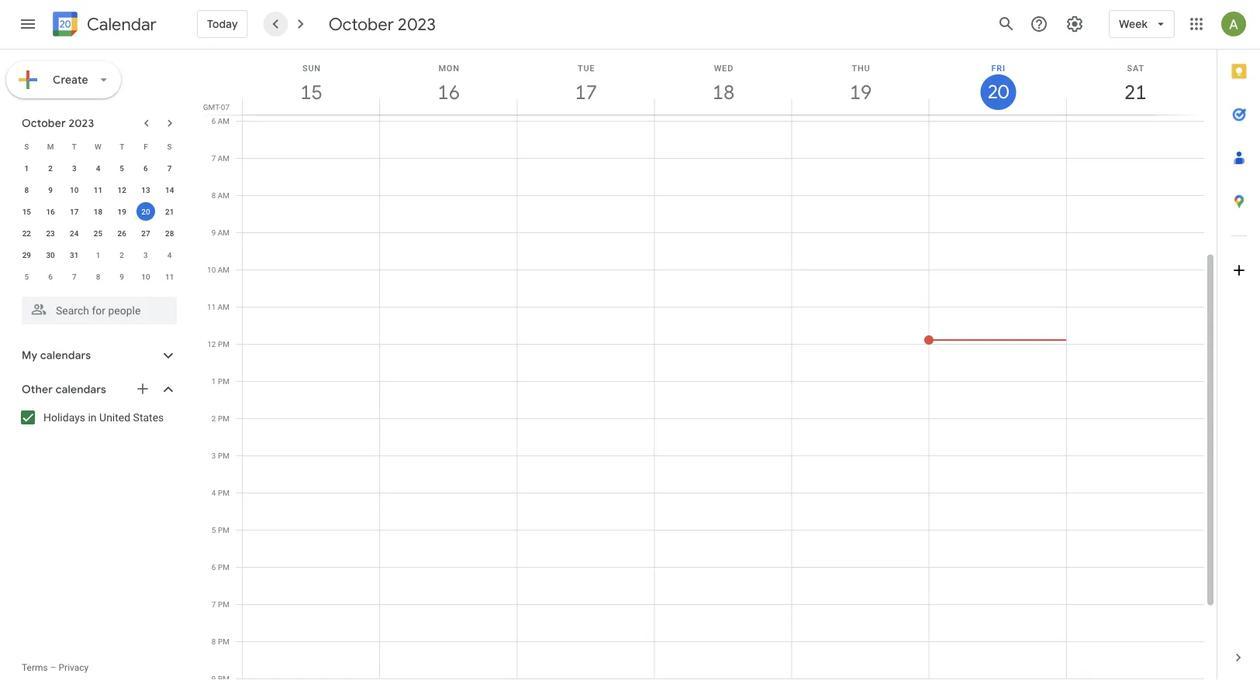 Task type: vqa. For each thing, say whether or not it's contained in the screenshot.


Task type: locate. For each thing, give the bounding box(es) containing it.
21
[[1123, 79, 1146, 105], [165, 207, 174, 216]]

0 horizontal spatial 12
[[117, 185, 126, 195]]

19 inside 19 "element"
[[117, 207, 126, 216]]

row down 25 element
[[15, 244, 181, 266]]

1 horizontal spatial october 2023
[[329, 13, 436, 35]]

18 column header
[[654, 50, 792, 115]]

11 down 10 am
[[207, 302, 216, 312]]

18 up 25
[[94, 207, 102, 216]]

0 horizontal spatial 2023
[[69, 116, 94, 130]]

2 horizontal spatial 4
[[212, 489, 216, 498]]

12 element
[[113, 181, 131, 199]]

2 down 1 pm
[[212, 414, 216, 423]]

4 row from the top
[[15, 201, 181, 223]]

s right f on the left of page
[[167, 142, 172, 151]]

pm up 7 pm
[[218, 563, 230, 572]]

1 vertical spatial 18
[[94, 207, 102, 216]]

1 horizontal spatial 2023
[[398, 13, 436, 35]]

calendars up 'other calendars'
[[40, 349, 91, 363]]

october 2023 grid
[[15, 136, 181, 288]]

t right m
[[72, 142, 77, 151]]

row down w
[[15, 157, 181, 179]]

15
[[299, 79, 321, 105], [22, 207, 31, 216]]

1 horizontal spatial 9
[[120, 272, 124, 281]]

21 element
[[160, 202, 179, 221]]

12 up 19 "element"
[[117, 185, 126, 195]]

privacy link
[[59, 663, 89, 674]]

20 down fri
[[987, 80, 1008, 104]]

21 link
[[1118, 74, 1153, 110]]

am for 9 am
[[218, 228, 230, 237]]

calendars for my calendars
[[40, 349, 91, 363]]

1 horizontal spatial t
[[120, 142, 124, 151]]

22
[[22, 229, 31, 238]]

0 horizontal spatial 21
[[165, 207, 174, 216]]

0 horizontal spatial 2
[[48, 164, 53, 173]]

holidays in united states
[[43, 411, 164, 424]]

mon 16
[[437, 63, 460, 105]]

4 pm from the top
[[218, 451, 230, 461]]

1 vertical spatial calendars
[[56, 383, 106, 397]]

1 vertical spatial 12
[[207, 340, 216, 349]]

27
[[141, 229, 150, 238]]

3 am from the top
[[218, 191, 230, 200]]

1 row from the top
[[15, 136, 181, 157]]

row containing 15
[[15, 201, 181, 223]]

row up 11 element on the top left of the page
[[15, 136, 181, 157]]

1 vertical spatial 1
[[96, 250, 100, 260]]

4 pm
[[212, 489, 230, 498]]

2
[[48, 164, 53, 173], [120, 250, 124, 260], [212, 414, 216, 423]]

20
[[987, 80, 1008, 104], [141, 207, 150, 216]]

0 vertical spatial october 2023
[[329, 13, 436, 35]]

19 down thu
[[849, 79, 871, 105]]

None search field
[[0, 291, 192, 325]]

2 pm
[[212, 414, 230, 423]]

1 for 1 pm
[[212, 377, 216, 386]]

5 down 29 element
[[24, 272, 29, 281]]

am down 9 am at top
[[218, 265, 230, 274]]

sat 21
[[1123, 63, 1146, 105]]

w
[[95, 142, 101, 151]]

5 pm
[[212, 526, 230, 535]]

12 inside 12 element
[[117, 185, 126, 195]]

29
[[22, 250, 31, 260]]

21 column header
[[1066, 50, 1204, 115]]

november 6 element
[[41, 268, 60, 286]]

am down 07
[[218, 116, 230, 126]]

30
[[46, 250, 55, 260]]

6 for 6 am
[[211, 116, 216, 126]]

9 for 9 am
[[211, 228, 216, 237]]

12 down 11 am
[[207, 340, 216, 349]]

10 element
[[65, 181, 84, 199]]

1 horizontal spatial 2
[[120, 250, 124, 260]]

2 horizontal spatial 9
[[211, 228, 216, 237]]

week
[[1119, 17, 1148, 31]]

1 vertical spatial 17
[[70, 207, 79, 216]]

11 down the november 4 element at the left
[[165, 272, 174, 281]]

november 7 element
[[65, 268, 84, 286]]

28 element
[[160, 224, 179, 243]]

20 down the 13 on the top left of the page
[[141, 207, 150, 216]]

1 down 25 element
[[96, 250, 100, 260]]

6 up 7 pm
[[212, 563, 216, 572]]

10 down november 3 element
[[141, 272, 150, 281]]

1 pm
[[212, 377, 230, 386]]

9 up 10 am
[[211, 228, 216, 237]]

7 for 7 pm
[[212, 600, 216, 609]]

12
[[117, 185, 126, 195], [207, 340, 216, 349]]

7 row from the top
[[15, 266, 181, 288]]

pm up 2 pm
[[218, 377, 230, 386]]

am for 6 am
[[218, 116, 230, 126]]

21 down 14
[[165, 207, 174, 216]]

november 4 element
[[160, 246, 179, 264]]

7 am
[[211, 154, 230, 163]]

2 horizontal spatial 5
[[212, 526, 216, 535]]

2 down m
[[48, 164, 53, 173]]

8 down the 7 am
[[211, 191, 216, 200]]

0 horizontal spatial 5
[[24, 272, 29, 281]]

19
[[849, 79, 871, 105], [117, 207, 126, 216]]

t
[[72, 142, 77, 151], [120, 142, 124, 151]]

1 vertical spatial october
[[22, 116, 66, 130]]

0 horizontal spatial s
[[24, 142, 29, 151]]

Search for people text field
[[31, 297, 167, 325]]

1 horizontal spatial 1
[[96, 250, 100, 260]]

6 pm from the top
[[218, 526, 230, 535]]

november 2 element
[[113, 246, 131, 264]]

row down "november 1" "element"
[[15, 266, 181, 288]]

4 up 11 element on the top left of the page
[[96, 164, 100, 173]]

10
[[70, 185, 79, 195], [207, 265, 216, 274], [141, 272, 150, 281]]

states
[[133, 411, 164, 424]]

pm down 4 pm
[[218, 526, 230, 535]]

pm for 4 pm
[[218, 489, 230, 498]]

3 inside november 3 element
[[143, 250, 148, 260]]

1 horizontal spatial s
[[167, 142, 172, 151]]

25 element
[[89, 224, 107, 243]]

0 vertical spatial 15
[[299, 79, 321, 105]]

1 vertical spatial october 2023
[[22, 116, 94, 130]]

0 vertical spatial 11
[[94, 185, 102, 195]]

15 down sun
[[299, 79, 321, 105]]

0 vertical spatial 16
[[437, 79, 459, 105]]

1 horizontal spatial 3
[[143, 250, 148, 260]]

row group
[[15, 157, 181, 288]]

0 vertical spatial 3
[[72, 164, 76, 173]]

1 vertical spatial 11
[[165, 272, 174, 281]]

2 vertical spatial 9
[[120, 272, 124, 281]]

today button
[[197, 5, 248, 43]]

1 horizontal spatial 17
[[574, 79, 596, 105]]

16 link
[[431, 74, 467, 110]]

8 pm
[[212, 637, 230, 647]]

19 link
[[843, 74, 879, 110]]

1 vertical spatial 15
[[22, 207, 31, 216]]

8 pm from the top
[[218, 600, 230, 609]]

1 horizontal spatial 16
[[437, 79, 459, 105]]

1 pm from the top
[[218, 340, 230, 349]]

sun 15
[[299, 63, 321, 105]]

thu
[[852, 63, 870, 73]]

1
[[24, 164, 29, 173], [96, 250, 100, 260], [212, 377, 216, 386]]

0 horizontal spatial 9
[[48, 185, 53, 195]]

calendars up in
[[56, 383, 106, 397]]

3
[[72, 164, 76, 173], [143, 250, 148, 260], [212, 451, 216, 461]]

add other calendars image
[[135, 382, 150, 397]]

4 down 3 pm
[[212, 489, 216, 498]]

17 link
[[568, 74, 604, 110]]

12 for 12
[[117, 185, 126, 195]]

november 3 element
[[136, 246, 155, 264]]

8 down "november 1" "element"
[[96, 272, 100, 281]]

3 down 2 pm
[[212, 451, 216, 461]]

1 horizontal spatial 10
[[141, 272, 150, 281]]

pm down 3 pm
[[218, 489, 230, 498]]

pm down 1 pm
[[218, 414, 230, 423]]

0 vertical spatial 2
[[48, 164, 53, 173]]

other calendars
[[22, 383, 106, 397]]

6 am from the top
[[218, 302, 230, 312]]

0 horizontal spatial t
[[72, 142, 77, 151]]

15 inside 15 column header
[[299, 79, 321, 105]]

0 horizontal spatial 19
[[117, 207, 126, 216]]

1 inside "element"
[[96, 250, 100, 260]]

11 for 11 element on the top left of the page
[[94, 185, 102, 195]]

holidays
[[43, 411, 85, 424]]

am down the 7 am
[[218, 191, 230, 200]]

0 horizontal spatial 17
[[70, 207, 79, 216]]

18
[[711, 79, 734, 105], [94, 207, 102, 216]]

2 row from the top
[[15, 157, 181, 179]]

2023 down create
[[69, 116, 94, 130]]

terms
[[22, 663, 48, 674]]

5 pm from the top
[[218, 489, 230, 498]]

10 for 10 am
[[207, 265, 216, 274]]

row
[[15, 136, 181, 157], [15, 157, 181, 179], [15, 179, 181, 201], [15, 201, 181, 223], [15, 223, 181, 244], [15, 244, 181, 266], [15, 266, 181, 288]]

2 pm from the top
[[218, 377, 230, 386]]

17 down tue
[[574, 79, 596, 105]]

7 down 6 pm at the bottom left of the page
[[212, 600, 216, 609]]

4 for the november 4 element at the left
[[167, 250, 172, 260]]

21 down sat
[[1123, 79, 1146, 105]]

0 horizontal spatial october
[[22, 116, 66, 130]]

2023
[[398, 13, 436, 35], [69, 116, 94, 130]]

7 pm from the top
[[218, 563, 230, 572]]

calendar
[[87, 14, 157, 35]]

2023 up 16 column header
[[398, 13, 436, 35]]

1 vertical spatial 2023
[[69, 116, 94, 130]]

2 am from the top
[[218, 154, 230, 163]]

0 vertical spatial 17
[[574, 79, 596, 105]]

row up 25 element
[[15, 201, 181, 223]]

am down 8 am
[[218, 228, 230, 237]]

october
[[329, 13, 394, 35], [22, 116, 66, 130]]

0 horizontal spatial 20
[[141, 207, 150, 216]]

16 up 23
[[46, 207, 55, 216]]

16
[[437, 79, 459, 105], [46, 207, 55, 216]]

9 pm from the top
[[218, 637, 230, 647]]

17 element
[[65, 202, 84, 221]]

2 horizontal spatial 3
[[212, 451, 216, 461]]

2 for november 2 element
[[120, 250, 124, 260]]

1 horizontal spatial 15
[[299, 79, 321, 105]]

0 horizontal spatial 18
[[94, 207, 102, 216]]

0 vertical spatial calendars
[[40, 349, 91, 363]]

15 up 22
[[22, 207, 31, 216]]

12 inside grid
[[207, 340, 216, 349]]

20 inside column header
[[987, 80, 1008, 104]]

1 am from the top
[[218, 116, 230, 126]]

november 10 element
[[136, 268, 155, 286]]

27 element
[[136, 224, 155, 243]]

15 link
[[294, 74, 329, 110]]

1 horizontal spatial 12
[[207, 340, 216, 349]]

0 vertical spatial october
[[329, 13, 394, 35]]

2 up november 9 element
[[120, 250, 124, 260]]

14
[[165, 185, 174, 195]]

6
[[211, 116, 216, 126], [143, 164, 148, 173], [48, 272, 53, 281], [212, 563, 216, 572]]

my
[[22, 349, 38, 363]]

pm for 1 pm
[[218, 377, 230, 386]]

row containing 8
[[15, 179, 181, 201]]

3 up 10 element
[[72, 164, 76, 173]]

14 element
[[160, 181, 179, 199]]

1 vertical spatial 21
[[165, 207, 174, 216]]

0 vertical spatial 18
[[711, 79, 734, 105]]

m
[[47, 142, 54, 151]]

row down 18 element
[[15, 223, 181, 244]]

07
[[221, 102, 230, 112]]

10 up 11 am
[[207, 265, 216, 274]]

tue 17
[[574, 63, 596, 105]]

2 horizontal spatial 1
[[212, 377, 216, 386]]

4 up 'november 11' element
[[167, 250, 172, 260]]

2 horizontal spatial 10
[[207, 265, 216, 274]]

pm for 2 pm
[[218, 414, 230, 423]]

other calendars button
[[3, 378, 192, 402]]

1 vertical spatial 3
[[143, 250, 148, 260]]

1 vertical spatial 19
[[117, 207, 126, 216]]

calendar heading
[[84, 14, 157, 35]]

0 horizontal spatial 4
[[96, 164, 100, 173]]

13 element
[[136, 181, 155, 199]]

2 horizontal spatial 11
[[207, 302, 216, 312]]

gmt-
[[203, 102, 221, 112]]

11 element
[[89, 181, 107, 199]]

1 horizontal spatial 5
[[120, 164, 124, 173]]

15 inside 15 element
[[22, 207, 31, 216]]

2 vertical spatial 3
[[212, 451, 216, 461]]

pm up 1 pm
[[218, 340, 230, 349]]

0 vertical spatial 20
[[987, 80, 1008, 104]]

calendars
[[40, 349, 91, 363], [56, 383, 106, 397]]

19 column header
[[791, 50, 929, 115]]

week button
[[1109, 5, 1175, 43]]

7 down 6 am
[[211, 154, 216, 163]]

s
[[24, 142, 29, 151], [167, 142, 172, 151]]

0 vertical spatial 12
[[117, 185, 126, 195]]

1 horizontal spatial 20
[[987, 80, 1008, 104]]

2 vertical spatial 11
[[207, 302, 216, 312]]

0 vertical spatial 21
[[1123, 79, 1146, 105]]

am up 8 am
[[218, 154, 230, 163]]

0 vertical spatial 5
[[120, 164, 124, 173]]

9 am
[[211, 228, 230, 237]]

5
[[120, 164, 124, 173], [24, 272, 29, 281], [212, 526, 216, 535]]

0 vertical spatial 19
[[849, 79, 871, 105]]

7 for november 7 element
[[72, 272, 76, 281]]

2 horizontal spatial 2
[[212, 414, 216, 423]]

5 down 4 pm
[[212, 526, 216, 535]]

6 row from the top
[[15, 244, 181, 266]]

s left m
[[24, 142, 29, 151]]

23 element
[[41, 224, 60, 243]]

4 am from the top
[[218, 228, 230, 237]]

16 element
[[41, 202, 60, 221]]

1 horizontal spatial 4
[[167, 250, 172, 260]]

0 vertical spatial 2023
[[398, 13, 436, 35]]

3 row from the top
[[15, 179, 181, 201]]

row containing 29
[[15, 244, 181, 266]]

18 down wed
[[711, 79, 734, 105]]

1 up 15 element
[[24, 164, 29, 173]]

1 vertical spatial 4
[[167, 250, 172, 260]]

3 up november 10 element at the top
[[143, 250, 148, 260]]

2 vertical spatial 1
[[212, 377, 216, 386]]

9
[[48, 185, 53, 195], [211, 228, 216, 237], [120, 272, 124, 281]]

row up 18 element
[[15, 179, 181, 201]]

privacy
[[59, 663, 89, 674]]

pm
[[218, 340, 230, 349], [218, 377, 230, 386], [218, 414, 230, 423], [218, 451, 230, 461], [218, 489, 230, 498], [218, 526, 230, 535], [218, 563, 230, 572], [218, 600, 230, 609], [218, 637, 230, 647]]

16 down the mon
[[437, 79, 459, 105]]

1 horizontal spatial 18
[[711, 79, 734, 105]]

7
[[211, 154, 216, 163], [167, 164, 172, 173], [72, 272, 76, 281], [212, 600, 216, 609]]

11 up 18 element
[[94, 185, 102, 195]]

5 am from the top
[[218, 265, 230, 274]]

1 vertical spatial 9
[[211, 228, 216, 237]]

16 column header
[[379, 50, 517, 115]]

6 down gmt-
[[211, 116, 216, 126]]

1 horizontal spatial 11
[[165, 272, 174, 281]]

20, today element
[[136, 202, 155, 221]]

2 vertical spatial 5
[[212, 526, 216, 535]]

3 pm from the top
[[218, 414, 230, 423]]

0 horizontal spatial 16
[[46, 207, 55, 216]]

19 up 26
[[117, 207, 126, 216]]

8 down 7 pm
[[212, 637, 216, 647]]

1 vertical spatial 5
[[24, 272, 29, 281]]

calendar element
[[50, 9, 157, 43]]

0 vertical spatial 1
[[24, 164, 29, 173]]

17
[[574, 79, 596, 105], [70, 207, 79, 216]]

0 horizontal spatial 15
[[22, 207, 31, 216]]

1 vertical spatial 16
[[46, 207, 55, 216]]

1 for "november 1" "element"
[[96, 250, 100, 260]]

pm up 4 pm
[[218, 451, 230, 461]]

9 up 16 "element"
[[48, 185, 53, 195]]

6 up '13' 'element'
[[143, 164, 148, 173]]

5 row from the top
[[15, 223, 181, 244]]

5 up 12 element
[[120, 164, 124, 173]]

tab list
[[1217, 50, 1260, 637]]

1 vertical spatial 2
[[120, 250, 124, 260]]

1 vertical spatial 20
[[141, 207, 150, 216]]

17 up the 24
[[70, 207, 79, 216]]

0 horizontal spatial 11
[[94, 185, 102, 195]]

3 for november 3 element
[[143, 250, 148, 260]]

6 down 30 element
[[48, 272, 53, 281]]

0 horizontal spatial 10
[[70, 185, 79, 195]]

t left f on the left of page
[[120, 142, 124, 151]]

28
[[165, 229, 174, 238]]

10 for november 10 element at the top
[[141, 272, 150, 281]]

create
[[53, 73, 88, 87]]

2 vertical spatial 4
[[212, 489, 216, 498]]

1 down 12 pm
[[212, 377, 216, 386]]

11 am
[[207, 302, 230, 312]]

pm down 7 pm
[[218, 637, 230, 647]]

terms link
[[22, 663, 48, 674]]

9 down november 2 element
[[120, 272, 124, 281]]

november 9 element
[[113, 268, 131, 286]]

24 element
[[65, 224, 84, 243]]

9 inside november 9 element
[[120, 272, 124, 281]]

pm for 6 pm
[[218, 563, 230, 572]]

4
[[96, 164, 100, 173], [167, 250, 172, 260], [212, 489, 216, 498]]

sat
[[1127, 63, 1145, 73]]

10 up the 17 element
[[70, 185, 79, 195]]

0 vertical spatial 9
[[48, 185, 53, 195]]

11
[[94, 185, 102, 195], [165, 272, 174, 281], [207, 302, 216, 312]]

am up 12 pm
[[218, 302, 230, 312]]

today
[[207, 17, 238, 31]]

25
[[94, 229, 102, 238]]

1 horizontal spatial 21
[[1123, 79, 1146, 105]]

2 vertical spatial 2
[[212, 414, 216, 423]]

1 horizontal spatial 19
[[849, 79, 871, 105]]

october up m
[[22, 116, 66, 130]]

grid
[[199, 50, 1217, 681]]

pm down 6 pm at the bottom left of the page
[[218, 600, 230, 609]]

october up 15 column header
[[329, 13, 394, 35]]

united
[[99, 411, 130, 424]]

7 down 31 element
[[72, 272, 76, 281]]

am
[[218, 116, 230, 126], [218, 154, 230, 163], [218, 191, 230, 200], [218, 228, 230, 237], [218, 265, 230, 274], [218, 302, 230, 312]]

2 for 2 pm
[[212, 414, 216, 423]]



Task type: describe. For each thing, give the bounding box(es) containing it.
6 am
[[211, 116, 230, 126]]

0 horizontal spatial 1
[[24, 164, 29, 173]]

row containing 22
[[15, 223, 181, 244]]

wed 18
[[711, 63, 734, 105]]

8 for november 8 element
[[96, 272, 100, 281]]

21 inside 21 element
[[165, 207, 174, 216]]

7 pm
[[212, 600, 230, 609]]

november 11 element
[[160, 268, 179, 286]]

november 1 element
[[89, 246, 107, 264]]

8 for 8 pm
[[212, 637, 216, 647]]

18 inside wed 18
[[711, 79, 734, 105]]

row group containing 1
[[15, 157, 181, 288]]

5 for 5 pm
[[212, 526, 216, 535]]

18 element
[[89, 202, 107, 221]]

pm for 8 pm
[[218, 637, 230, 647]]

20 cell
[[134, 201, 158, 223]]

20 column header
[[929, 50, 1067, 115]]

terms – privacy
[[22, 663, 89, 674]]

12 pm
[[207, 340, 230, 349]]

other
[[22, 383, 53, 397]]

mon
[[438, 63, 460, 73]]

22 element
[[17, 224, 36, 243]]

15 column header
[[242, 50, 380, 115]]

6 for 6 pm
[[212, 563, 216, 572]]

21 inside 21 column header
[[1123, 79, 1146, 105]]

2 s from the left
[[167, 142, 172, 151]]

1 s from the left
[[24, 142, 29, 151]]

11 for 'november 11' element
[[165, 272, 174, 281]]

18 link
[[706, 74, 741, 110]]

11 for 11 am
[[207, 302, 216, 312]]

26 element
[[113, 224, 131, 243]]

row containing 1
[[15, 157, 181, 179]]

7 for 7 am
[[211, 154, 216, 163]]

0 horizontal spatial october 2023
[[22, 116, 94, 130]]

pm for 12 pm
[[218, 340, 230, 349]]

8 am
[[211, 191, 230, 200]]

26
[[117, 229, 126, 238]]

15 element
[[17, 202, 36, 221]]

am for 10 am
[[218, 265, 230, 274]]

0 vertical spatial 4
[[96, 164, 100, 173]]

16 inside mon 16
[[437, 79, 459, 105]]

–
[[50, 663, 56, 674]]

18 inside 18 element
[[94, 207, 102, 216]]

my calendars button
[[3, 344, 192, 368]]

10 am
[[207, 265, 230, 274]]

0 horizontal spatial 3
[[72, 164, 76, 173]]

fri 20
[[987, 63, 1008, 104]]

17 column header
[[517, 50, 655, 115]]

sun
[[302, 63, 321, 73]]

am for 7 am
[[218, 154, 230, 163]]

3 pm
[[212, 451, 230, 461]]

pm for 3 pm
[[218, 451, 230, 461]]

grid containing 15
[[199, 50, 1217, 681]]

16 inside "element"
[[46, 207, 55, 216]]

6 pm
[[212, 563, 230, 572]]

17 inside the 17 element
[[70, 207, 79, 216]]

2 t from the left
[[120, 142, 124, 151]]

tue
[[578, 63, 595, 73]]

20 inside cell
[[141, 207, 150, 216]]

4 for 4 pm
[[212, 489, 216, 498]]

am for 8 am
[[218, 191, 230, 200]]

23
[[46, 229, 55, 238]]

row containing s
[[15, 136, 181, 157]]

8 up 15 element
[[24, 185, 29, 195]]

24
[[70, 229, 79, 238]]

7 up '14' element
[[167, 164, 172, 173]]

wed
[[714, 63, 734, 73]]

6 for november 6 element
[[48, 272, 53, 281]]

thu 19
[[849, 63, 871, 105]]

10 for 10 element
[[70, 185, 79, 195]]

1 t from the left
[[72, 142, 77, 151]]

13
[[141, 185, 150, 195]]

31 element
[[65, 246, 84, 264]]

31
[[70, 250, 79, 260]]

19 inside the 19 column header
[[849, 79, 871, 105]]

gmt-07
[[203, 102, 230, 112]]

8 for 8 am
[[211, 191, 216, 200]]

1 horizontal spatial october
[[329, 13, 394, 35]]

20 link
[[980, 74, 1016, 110]]

30 element
[[41, 246, 60, 264]]

pm for 7 pm
[[218, 600, 230, 609]]

my calendars
[[22, 349, 91, 363]]

pm for 5 pm
[[218, 526, 230, 535]]

am for 11 am
[[218, 302, 230, 312]]

row containing 5
[[15, 266, 181, 288]]

3 for 3 pm
[[212, 451, 216, 461]]

19 element
[[113, 202, 131, 221]]

november 8 element
[[89, 268, 107, 286]]

in
[[88, 411, 97, 424]]

9 for november 9 element
[[120, 272, 124, 281]]

calendars for other calendars
[[56, 383, 106, 397]]

17 inside 17 column header
[[574, 79, 596, 105]]

29 element
[[17, 246, 36, 264]]

main drawer image
[[19, 15, 37, 33]]

f
[[144, 142, 148, 151]]

november 5 element
[[17, 268, 36, 286]]

12 for 12 pm
[[207, 340, 216, 349]]

settings menu image
[[1065, 15, 1084, 33]]

fri
[[991, 63, 1006, 73]]

create button
[[6, 61, 121, 98]]

5 for november 5 element
[[24, 272, 29, 281]]



